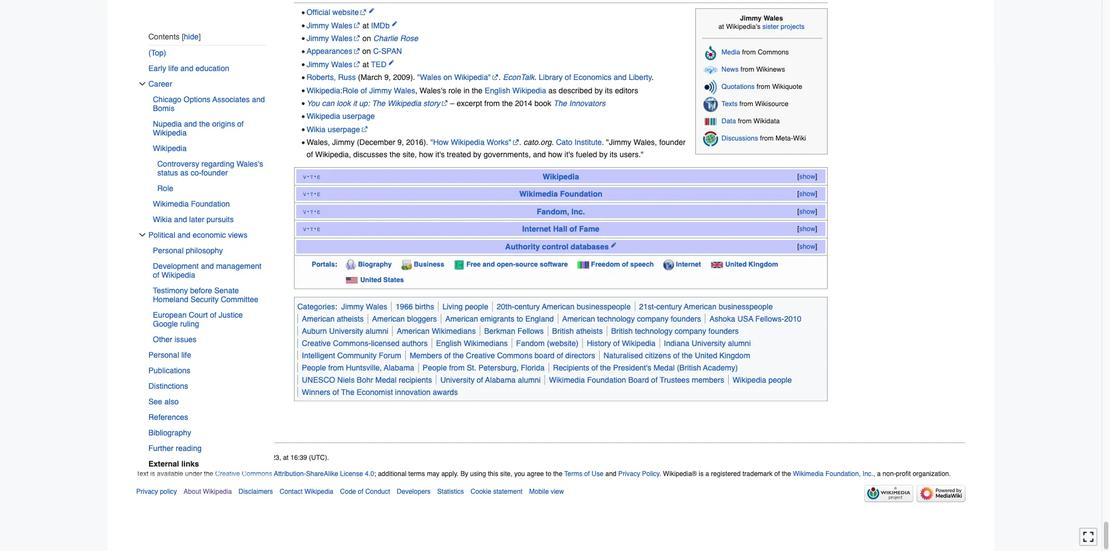 Task type: describe. For each thing, give the bounding box(es) containing it.
of inside european court of justice google ruling
[[210, 311, 216, 320]]

of down people from st. petersburg, florida
[[477, 376, 483, 384]]

ashoka usa fellows-2010 auburn university alumni
[[302, 314, 802, 335]]

internet for internet hall of fame
[[522, 225, 551, 234]]

wikipedia inside wikipedia userpage wikia userpage
[[307, 112, 340, 121]]

v for wikimedia
[[303, 190, 306, 198]]

1 vertical spatial commons
[[497, 351, 533, 360]]

mobile view link
[[529, 488, 564, 496]]

the right trademark
[[782, 470, 791, 478]]

people from st. petersburg, florida
[[423, 363, 545, 372]]

the right "under"
[[204, 470, 213, 478]]

e for wikimedia
[[317, 190, 320, 198]]

and left later
[[174, 215, 187, 224]]

portals navigation
[[294, 255, 828, 289]]

data
[[722, 117, 736, 125]]

biography
[[358, 261, 392, 269]]

portals link
[[312, 261, 335, 269]]

show button for foundation
[[796, 189, 819, 199]]

wikisource
[[755, 100, 789, 108]]

portals
[[312, 261, 335, 269]]

of down (website)
[[557, 351, 563, 360]]

1 horizontal spatial the
[[372, 99, 385, 108]]

wales, inside jimmy wales, founder of wikipedia, discusses the site, how it's treated by governments, and how it's fueled by its users.
[[634, 138, 657, 147]]

2 horizontal spatial the
[[554, 99, 567, 108]]

winners of the economist innovation awards link
[[302, 388, 458, 397]]

testimony before senate homeland security committee link
[[153, 283, 266, 307]]

agree
[[527, 470, 544, 478]]

development
[[153, 262, 199, 271]]

e link for internet
[[317, 225, 320, 233]]

english wikipedia link
[[485, 86, 546, 95]]

wikipedia down fueled
[[543, 172, 579, 181]]

atheists inside 21st-century american businesspeople american atheists
[[337, 314, 364, 323]]

v link for internet
[[303, 225, 306, 233]]

edit this at wikidata image
[[389, 60, 394, 65]]

jimmy up you can look it up: the wikipedia story link
[[369, 86, 392, 95]]

1 horizontal spatial alabama
[[485, 376, 516, 384]]

american up authors
[[397, 327, 430, 335]]

developers link
[[397, 488, 431, 496]]

wales for the living people link
[[366, 302, 387, 311]]

founders for american technology company founders
[[671, 314, 701, 323]]

sister projects link
[[762, 23, 805, 31]]

career link
[[148, 76, 266, 92]]

21st-
[[639, 302, 656, 311]]

1 show from the top
[[799, 172, 815, 180]]

footer containing this page was last edited on 25 november 2023, at 16:39
[[136, 443, 966, 506]]

american up ashoka usa fellows-2010 auburn university alumni
[[542, 302, 575, 311]]

economics
[[573, 73, 612, 82]]

1 horizontal spatial wikimedia foundation link
[[519, 190, 603, 198]]

at left imdb
[[362, 21, 369, 30]]

the left terms
[[553, 470, 563, 478]]

wikimedia foundation board of trustees members link
[[549, 376, 724, 384]]

wikipedia down "2009)."
[[387, 99, 421, 108]]

jimmy down the official at the top left
[[307, 21, 329, 30]]

data from wikidata
[[722, 117, 780, 125]]

of inside naturalised citizens of the united kingdom people from huntsville, alabama
[[673, 351, 680, 360]]

jimmy inside jimmy wales, founder of wikipedia, discusses the site, how it's treated by governments, and how it's fueled by its users.
[[609, 138, 631, 147]]

american down living people
[[445, 314, 478, 323]]

at left '16:39'
[[283, 454, 289, 462]]

0 horizontal spatial wikimedia foundation link
[[153, 196, 266, 212]]

the right in
[[472, 86, 483, 95]]

and right use
[[605, 470, 617, 478]]

of left use
[[584, 470, 590, 478]]

1 horizontal spatial university
[[440, 376, 475, 384]]

apply.
[[441, 470, 459, 478]]

1 e from the top
[[317, 172, 320, 180]]

0 vertical spatial inc.
[[572, 207, 585, 216]]

0 horizontal spatial wikipedia link
[[153, 141, 266, 156]]

1 is from the left
[[150, 470, 155, 478]]

other issues
[[153, 335, 197, 344]]

wikipedia up treated in the top left of the page
[[451, 138, 485, 147]]

of inside nupedia and the origins of wikipedia
[[237, 119, 244, 128]]

by down library of economics and liberty link
[[595, 86, 603, 95]]

jimmy wales for imdb
[[307, 21, 353, 30]]

website
[[332, 8, 359, 17]]

2 it's from the left
[[565, 150, 574, 159]]

of down recipients of the president's medal (british academy) link
[[651, 376, 658, 384]]

the inside wikipedia people winners of the economist innovation awards
[[341, 388, 355, 397]]

0 horizontal spatial privacy
[[136, 488, 158, 496]]

alabama inside naturalised citizens of the united kingdom people from huntsville, alabama
[[384, 363, 414, 372]]

wales inside the jimmy wales at wikipedia's sister projects
[[764, 14, 783, 22]]

2 is from the left
[[699, 470, 704, 478]]

2 vertical spatial commons
[[242, 470, 272, 478]]

last
[[181, 454, 191, 462]]

. econtalk . library of economics and liberty .
[[499, 73, 654, 82]]

wales for the ted link
[[331, 60, 353, 69]]

the inside nupedia and the origins of wikipedia
[[199, 119, 210, 128]]

1 e link from the top
[[317, 172, 320, 180]]

terms of use link
[[564, 470, 604, 478]]

20th-century american businesspeople
[[497, 302, 631, 311]]

jimmy up appearances
[[307, 34, 329, 43]]

discussions link
[[722, 134, 758, 142]]

jimmy up american atheists link in the left of the page
[[341, 302, 364, 311]]

personal life
[[148, 351, 191, 360]]

of right trademark
[[774, 470, 780, 478]]

and inside chicago options associates and bomis
[[252, 95, 265, 104]]

5 show from the top
[[799, 243, 815, 251]]

company for british technology company founders creative commons-licensed authors
[[675, 327, 706, 335]]

from for data from wikidata
[[738, 117, 752, 125]]

early life and education
[[148, 64, 229, 73]]

from right excerpt
[[484, 99, 500, 108]]

jimmy wales link up the "appearances" link
[[307, 34, 360, 43]]

wikimedia up fandom,
[[519, 190, 558, 198]]

2014
[[515, 99, 532, 108]]

wikimedia down recipients
[[549, 376, 585, 384]]

v link for wikimedia
[[303, 190, 306, 198]]

this
[[136, 454, 149, 462]]

0 vertical spatial its
[[605, 86, 613, 95]]

american up british atheists link
[[562, 314, 595, 323]]

databases
[[571, 242, 609, 251]]

(website)
[[547, 339, 579, 348]]

kingdom inside naturalised citizens of the united kingdom people from huntsville, alabama
[[720, 351, 750, 360]]

committee
[[221, 295, 258, 304]]

jimmy wales for living people
[[341, 302, 387, 311]]

1 horizontal spatial alumni
[[518, 376, 541, 384]]

jimmy wales for ted
[[307, 60, 353, 69]]

1 horizontal spatial as
[[548, 86, 557, 95]]

(top)
[[148, 48, 166, 57]]

chicago options associates and bomis link
[[153, 92, 266, 116]]

russ
[[338, 73, 356, 82]]

non-
[[883, 470, 896, 478]]

1 horizontal spatial site,
[[500, 470, 512, 478]]

16:39
[[290, 454, 307, 462]]

by right fueled
[[599, 150, 608, 159]]

of inside recipients of the president's medal (british academy) unesco niels bohr medal recipients
[[592, 363, 598, 372]]

1 horizontal spatial english
[[485, 86, 510, 95]]

united kingdom link
[[725, 261, 778, 269]]

of right members
[[444, 351, 451, 360]]

century for 20th-
[[514, 302, 540, 311]]

awards
[[433, 388, 458, 397]]

fullscreen image
[[1083, 532, 1094, 543]]

kingdom inside portals navigation
[[749, 261, 778, 269]]

2010
[[784, 314, 802, 323]]

1 vertical spatial inc.
[[863, 470, 873, 478]]

at imdb
[[360, 21, 390, 30]]

wikipedia right about
[[203, 488, 232, 496]]

at left the ted link
[[362, 60, 369, 69]]

appearances link
[[307, 47, 360, 56]]

births
[[415, 302, 434, 311]]

0 vertical spatial medal
[[654, 363, 675, 372]]

the down english wikimedians link
[[453, 351, 464, 360]]

other issues link
[[153, 332, 266, 347]]

development and management of wikipedia
[[153, 262, 261, 280]]

by down "how wikipedia works" link
[[473, 150, 481, 159]]

of inside wikipedia people winners of the economist innovation awards
[[333, 388, 339, 397]]

of right the code
[[358, 488, 363, 496]]

recipients of the president's medal (british academy) unesco niels bohr medal recipients
[[302, 363, 738, 384]]

quotations link
[[722, 82, 755, 91]]

statistics
[[437, 488, 464, 496]]

wikipedia®
[[663, 470, 697, 478]]

testimony before senate homeland security committee
[[153, 286, 258, 304]]

foundation for wikimedia foundation board of trustees members link
[[587, 376, 626, 384]]

text is available under the creative commons attribution-sharealike license 4.0 ; additional terms may apply.  by using this site, you agree to the terms of use and privacy policy . wikipedia® is a registered trademark of the wikimedia foundation, inc. , a non-profit organization.
[[136, 470, 951, 478]]

life for personal
[[181, 351, 191, 360]]

united for united kingdom
[[725, 261, 747, 269]]

board
[[628, 376, 649, 384]]

and inside portals navigation
[[483, 261, 495, 269]]

jimmy down wikia userpage link
[[332, 138, 355, 147]]

of up naturalised
[[613, 339, 620, 348]]

disclaimers link
[[239, 488, 273, 496]]

and left education
[[180, 64, 193, 73]]

business link
[[414, 261, 444, 269]]

wikimedia left foundation, on the right of the page
[[793, 470, 824, 478]]

show for hall
[[799, 225, 815, 233]]

university of alabama alumni
[[440, 376, 541, 384]]

powered by mediawiki image
[[917, 485, 966, 503]]

of inside development and management of wikipedia
[[153, 271, 159, 280]]

mobile view
[[529, 488, 564, 496]]

economist
[[357, 388, 393, 397]]

authority control databases link
[[505, 242, 609, 251]]

t link for internet
[[310, 225, 313, 233]]

community
[[337, 351, 377, 360]]

of up up: on the left of the page
[[361, 86, 367, 95]]

hide button
[[182, 32, 201, 41]]

on c-span
[[360, 47, 402, 56]]

businesspeople for 20th-century american businesspeople
[[577, 302, 631, 311]]

wikipedia down sharealike
[[305, 488, 333, 496]]

hall
[[553, 225, 567, 234]]

wikipedia up controversy
[[153, 144, 187, 153]]

people for living people
[[465, 302, 488, 311]]

wikimedians for american wikimedians
[[432, 327, 476, 335]]

of up described
[[565, 73, 571, 82]]

freedom
[[591, 261, 620, 269]]

wikipedia:role of jimmy wales , wales's role in the english wikipedia as described by its editors
[[307, 86, 638, 95]]

living people link
[[442, 302, 488, 311]]

privacy policy link
[[618, 470, 660, 478]]

1 vertical spatial edit this at wikidata image
[[392, 21, 397, 26]]

jimmy wales link for living people
[[341, 302, 387, 311]]

on up role
[[444, 73, 452, 82]]

e link for fandom,
[[317, 207, 320, 215]]

creative inside british technology company founders creative commons-licensed authors
[[302, 339, 331, 348]]

1 horizontal spatial wikimedia foundation
[[519, 190, 603, 198]]

v t e for wikimedia
[[303, 190, 320, 198]]

v t e for fandom,
[[303, 207, 320, 215]]

university of alabama alumni link
[[440, 376, 541, 384]]

t link for wikimedia
[[310, 190, 313, 198]]

wikiquote
[[772, 82, 802, 91]]

e link for wikimedia
[[317, 190, 320, 198]]

1 v link from the top
[[303, 172, 306, 180]]

of inside portals navigation
[[622, 261, 628, 269]]

wikia inside wikipedia userpage wikia userpage
[[307, 125, 326, 134]]

from for texts from wikisource
[[740, 100, 753, 108]]

foundation inside 'link'
[[191, 199, 230, 208]]

wikimedia foundation board of trustees members
[[549, 376, 724, 384]]

quotations from wikiquote
[[722, 82, 802, 91]]

edit this at wikidata image for official website
[[369, 8, 374, 13]]

1 it's from the left
[[435, 150, 445, 159]]

show button for inc.
[[796, 207, 819, 217]]

jimmy inside the jimmy wales at wikipedia's sister projects
[[740, 14, 762, 22]]

about
[[184, 488, 201, 496]]

1 t link from the top
[[310, 172, 313, 180]]

people for wikipedia people winners of the economist innovation awards
[[769, 376, 792, 384]]

quotations
[[722, 82, 755, 91]]

wales for imdb link
[[331, 21, 353, 30]]

imdb
[[371, 21, 390, 30]]

publications
[[148, 366, 190, 375]]

references link
[[148, 410, 266, 425]]

0 vertical spatial privacy
[[618, 470, 640, 478]]

wikipedia inside nupedia and the origins of wikipedia
[[153, 128, 187, 137]]

publications link
[[148, 363, 266, 378]]

cato institute link
[[556, 138, 602, 147]]

fandom (website) link
[[516, 339, 579, 348]]

controversy
[[157, 159, 199, 168]]

huntsville,
[[346, 363, 382, 372]]

2 horizontal spatial creative
[[466, 351, 495, 360]]

2 vertical spatial creative
[[215, 470, 240, 478]]

personal philosophy
[[153, 246, 223, 255]]

under
[[185, 470, 202, 478]]

of right hall
[[570, 225, 577, 234]]

cookie statement
[[471, 488, 523, 496]]

personal for personal life
[[148, 351, 179, 360]]

1 v from the top
[[303, 172, 306, 180]]



Task type: locate. For each thing, give the bounding box(es) containing it.
early life and education link
[[148, 61, 266, 76]]

0 horizontal spatial wikia
[[153, 215, 172, 224]]

wales, up wikipedia,
[[307, 138, 330, 147]]

2 vertical spatial united
[[695, 351, 717, 360]]

x small image for career
[[139, 81, 146, 87]]

from up niels
[[328, 363, 344, 372]]

of left wikipedia,
[[307, 150, 313, 159]]

roberts, russ (march 9, 2009). "wales on wikipedia"
[[307, 73, 491, 82]]

alumni inside indiana university alumni intelligent community forum
[[728, 339, 751, 348]]

wikinews
[[756, 65, 785, 73]]

may
[[427, 470, 440, 478]]

company for american technology company founders
[[637, 314, 669, 323]]

wikimedia foundation up fandom, inc. at top
[[519, 190, 603, 198]]

commons up recipients of the president's medal (british academy) unesco niels bohr medal recipients
[[497, 351, 533, 360]]

t for internet
[[310, 225, 313, 233]]

policy
[[160, 488, 177, 496]]

0 vertical spatial to
[[517, 314, 523, 323]]

university up awards
[[440, 376, 475, 384]]

x small image
[[139, 81, 146, 87], [139, 232, 146, 238]]

founder inside 'controversy regarding wales's status as co-founder'
[[201, 168, 228, 177]]

0 vertical spatial internet
[[522, 225, 551, 234]]

century for 21st-
[[656, 302, 682, 311]]

english down american wikimedians link
[[436, 339, 462, 348]]

0 horizontal spatial ,
[[415, 86, 417, 95]]

wikimedia foundation up wikia and later pursuits
[[153, 199, 230, 208]]

foundation
[[560, 190, 603, 198], [191, 199, 230, 208], [587, 376, 626, 384]]

technology for british
[[635, 327, 673, 335]]

century inside 21st-century american businesspeople american atheists
[[656, 302, 682, 311]]

texts from wikisource
[[722, 100, 789, 108]]

creative commons-licensed authors link
[[302, 339, 428, 348]]

1 horizontal spatial wales's
[[420, 86, 446, 95]]

: for portals
[[335, 261, 337, 269]]

0 horizontal spatial people
[[302, 363, 326, 372]]

and up personal philosophy
[[177, 231, 190, 240]]

4 show button from the top
[[796, 224, 819, 234]]

2 wales, from the left
[[634, 138, 657, 147]]

on charlie rose
[[360, 34, 418, 43]]

0 horizontal spatial english
[[436, 339, 462, 348]]

it's
[[435, 150, 445, 159], [565, 150, 574, 159]]

4 t from the top
[[310, 225, 313, 233]]

0 vertical spatial commons
[[758, 48, 789, 56]]

official website
[[307, 8, 359, 17]]

of up testimony
[[153, 271, 159, 280]]

2009).
[[393, 73, 415, 82]]

terms
[[408, 470, 425, 478]]

texts
[[722, 100, 738, 108]]

0 horizontal spatial university
[[329, 327, 363, 335]]

2 british from the left
[[611, 327, 633, 335]]

0 vertical spatial life
[[168, 64, 178, 73]]

jimmy wales down official website
[[307, 21, 353, 30]]

wales up sister
[[764, 14, 783, 22]]

0 vertical spatial english
[[485, 86, 510, 95]]

: for categories
[[335, 302, 337, 311]]

3 v link from the top
[[303, 207, 306, 215]]

life for early
[[168, 64, 178, 73]]

life inside early life and education link
[[168, 64, 178, 73]]

american
[[542, 302, 575, 311], [684, 302, 717, 311], [302, 314, 335, 323], [372, 314, 405, 323], [445, 314, 478, 323], [562, 314, 595, 323], [397, 327, 430, 335]]

c-span link
[[373, 47, 402, 56]]

1 vertical spatial people
[[769, 376, 792, 384]]

wales's inside 'controversy regarding wales's status as co-founder'
[[236, 159, 263, 168]]

kingdom up academy)
[[720, 351, 750, 360]]

1 vertical spatial wikipedia link
[[543, 172, 579, 181]]

and inside jimmy wales, founder of wikipedia, discusses the site, how it's treated by governments, and how it's fueled by its users.
[[533, 150, 546, 159]]

1 vertical spatial flag image
[[345, 277, 358, 284]]

2 a from the left
[[877, 470, 881, 478]]

creative down 25
[[215, 470, 240, 478]]

show
[[799, 172, 815, 180], [799, 190, 815, 198], [799, 207, 815, 215], [799, 225, 815, 233], [799, 243, 815, 251]]

living people
[[442, 302, 488, 311]]

management
[[216, 262, 261, 271]]

fellows
[[518, 327, 544, 335]]

0 horizontal spatial a
[[705, 470, 709, 478]]

economic
[[193, 231, 226, 240]]

commons-
[[333, 339, 371, 348]]

0 vertical spatial as
[[548, 86, 557, 95]]

and inside nupedia and the origins of wikipedia
[[184, 119, 197, 128]]

of inside jimmy wales, founder of wikipedia, discusses the site, how it's treated by governments, and how it's fueled by its users.
[[307, 150, 313, 159]]

4 e from the top
[[317, 225, 320, 233]]

fueled
[[576, 150, 597, 159]]

0 horizontal spatial it's
[[435, 150, 445, 159]]

american down the 1966 on the bottom left
[[372, 314, 405, 323]]

the innovators link
[[554, 99, 605, 108]]

page
[[151, 454, 166, 462]]

0 horizontal spatial inc.
[[572, 207, 585, 216]]

people inside naturalised citizens of the united kingdom people from huntsville, alabama
[[302, 363, 326, 372]]

1 horizontal spatial icon image
[[664, 260, 674, 270]]

the down 'wales, jimmy (december 9, 2016). "how wikipedia works"'
[[390, 150, 400, 159]]

0 horizontal spatial atheists
[[337, 314, 364, 323]]

1 vertical spatial medal
[[375, 376, 397, 384]]

x small image for political and economic views
[[139, 232, 146, 238]]

its inside jimmy wales, founder of wikipedia, discusses the site, how it's treated by governments, and how it's fueled by its users.
[[610, 150, 618, 159]]

from for news from wikinews
[[741, 65, 754, 73]]

1 : from the top
[[335, 261, 337, 269]]

1 horizontal spatial life
[[181, 351, 191, 360]]

1 horizontal spatial inc.
[[863, 470, 873, 478]]

1 horizontal spatial wales,
[[634, 138, 657, 147]]

0 vertical spatial alabama
[[384, 363, 414, 372]]

people up unesco on the bottom left of the page
[[302, 363, 326, 372]]

indiana university alumni link
[[664, 339, 751, 348]]

2 t link from the top
[[310, 190, 313, 198]]

jimmy wales, founder of wikipedia, discusses the site, how it's treated by governments, and how it's fueled by its users.
[[307, 138, 686, 159]]

authors
[[402, 339, 428, 348]]

0 horizontal spatial edit this at wikidata image
[[369, 8, 374, 13]]

0 vertical spatial flag image
[[711, 261, 723, 269]]

history of wikipedia
[[587, 339, 656, 348]]

t link for fandom,
[[310, 207, 313, 215]]

wikimedia foundation link up fandom, inc. at top
[[519, 190, 603, 198]]

1 vertical spatial 9,
[[397, 138, 404, 147]]

naturalised citizens of the united kingdom people from huntsville, alabama
[[302, 351, 750, 372]]

0 vertical spatial kingdom
[[749, 261, 778, 269]]

authority
[[505, 242, 540, 251]]

2 horizontal spatial alumni
[[728, 339, 751, 348]]

a left registered
[[705, 470, 709, 478]]

v t e for internet
[[303, 225, 320, 233]]

governments,
[[484, 150, 531, 159]]

british up history of wikipedia link
[[611, 327, 633, 335]]

0 vertical spatial creative
[[302, 339, 331, 348]]

commons
[[758, 48, 789, 56], [497, 351, 533, 360], [242, 470, 272, 478]]

1 vertical spatial wikia
[[153, 215, 172, 224]]

and down cato.org
[[533, 150, 546, 159]]

recipients
[[553, 363, 589, 372]]

0 horizontal spatial as
[[180, 168, 188, 177]]

at left wikipedia's
[[719, 23, 724, 31]]

1 horizontal spatial commons
[[497, 351, 533, 360]]

the inside jimmy wales, founder of wikipedia, discusses the site, how it's treated by governments, and how it's fueled by its users.
[[390, 150, 400, 159]]

founders inside british technology company founders creative commons-licensed authors
[[709, 327, 739, 335]]

as inside 'controversy regarding wales's status as co-founder'
[[180, 168, 188, 177]]

edit this at wikidata image up freedom on the top of the page
[[611, 242, 617, 248]]

icon image
[[401, 260, 412, 270], [664, 260, 674, 270]]

0 horizontal spatial wikimedia foundation
[[153, 199, 230, 208]]

1 horizontal spatial medal
[[654, 363, 675, 372]]

to right 'agree'
[[546, 470, 551, 478]]

alumni up the licensed
[[365, 327, 388, 335]]

site, right this
[[500, 470, 512, 478]]

0 horizontal spatial company
[[637, 314, 669, 323]]

2 horizontal spatial united
[[725, 261, 747, 269]]

wikipedia inside development and management of wikipedia
[[162, 271, 195, 280]]

technology for american
[[597, 314, 635, 323]]

technology inside british technology company founders creative commons-licensed authors
[[635, 327, 673, 335]]

developers
[[397, 488, 431, 496]]

1 vertical spatial internet
[[676, 261, 701, 269]]

from for media from commons
[[742, 48, 756, 56]]

1 v t e from the top
[[303, 172, 320, 180]]

wikipedia up testimony
[[162, 271, 195, 280]]

flag image right "internet" link
[[711, 261, 723, 269]]

1 horizontal spatial businesspeople
[[719, 302, 773, 311]]

atheists up auburn university alumni link
[[337, 314, 364, 323]]

wikimedians down berkman
[[464, 339, 508, 348]]

british for atheists
[[552, 327, 574, 335]]

wikimedia foundation inside 'link'
[[153, 199, 230, 208]]

american up ashoka
[[684, 302, 717, 311]]

from inside naturalised citizens of the united kingdom people from huntsville, alabama
[[328, 363, 344, 372]]

0 horizontal spatial 9,
[[384, 73, 391, 82]]

4 e link from the top
[[317, 225, 320, 233]]

university up academy)
[[692, 339, 726, 348]]

it's down "how at the top left
[[435, 150, 445, 159]]

–
[[450, 99, 454, 108]]

site, inside jimmy wales, founder of wikipedia, discusses the site, how it's treated by governments, and how it's fueled by its users.
[[403, 150, 417, 159]]

privacy left policy
[[618, 470, 640, 478]]

united down indiana university alumni link
[[695, 351, 717, 360]]

show for foundation
[[799, 190, 815, 198]]

as left co-
[[180, 168, 188, 177]]

1 businesspeople from the left
[[577, 302, 631, 311]]

jimmy wales link for ted
[[307, 60, 360, 69]]

3 show button from the top
[[796, 207, 819, 217]]

1 british from the left
[[552, 327, 574, 335]]

and up editors
[[614, 73, 627, 82]]

2 vertical spatial alumni
[[518, 376, 541, 384]]

is right wikipedia®
[[699, 470, 704, 478]]

1 vertical spatial alabama
[[485, 376, 516, 384]]

0 horizontal spatial is
[[150, 470, 155, 478]]

american bloggers link
[[372, 314, 437, 323]]

2 show from the top
[[799, 190, 815, 198]]

1 vertical spatial site,
[[500, 470, 512, 478]]

open-
[[497, 261, 515, 269]]

0 vertical spatial wikimedians
[[432, 327, 476, 335]]

4 v link from the top
[[303, 225, 306, 233]]

contact
[[280, 488, 303, 496]]

1 icon image from the left
[[401, 260, 412, 270]]

trademark
[[743, 470, 773, 478]]

wikipedia up – excerpt from the 2014 book the innovators
[[512, 86, 546, 95]]

charlie rose link
[[373, 34, 418, 43]]

wikipedia link
[[153, 141, 266, 156], [543, 172, 579, 181]]

political and economic views
[[148, 231, 247, 240]]

internet for "internet" link
[[676, 261, 701, 269]]

discussions from meta-wiki
[[722, 134, 806, 142]]

november
[[232, 454, 263, 462]]

users.
[[620, 150, 641, 159]]

edit this at wikidata image
[[369, 8, 374, 13], [392, 21, 397, 26], [611, 242, 617, 248]]

4 v t e from the top
[[303, 225, 320, 233]]

of right "origins"
[[237, 119, 244, 128]]

1 vertical spatial x small image
[[139, 232, 146, 238]]

2 icon image from the left
[[664, 260, 674, 270]]

personal inside personal philosophy link
[[153, 246, 184, 255]]

on down at imdb
[[362, 34, 371, 43]]

from for quotations from wikiquote
[[757, 82, 770, 91]]

commons inside 'sister projects' 'navigation'
[[758, 48, 789, 56]]

wales's right regarding
[[236, 159, 263, 168]]

innovation
[[395, 388, 431, 397]]

auburn university alumni link
[[302, 327, 388, 335]]

the down niels
[[341, 388, 355, 397]]

wikimedia foundation image
[[864, 485, 913, 503]]

from up news from wikinews
[[742, 48, 756, 56]]

flag image
[[711, 261, 723, 269], [345, 277, 358, 284]]

people down members
[[423, 363, 447, 372]]

wikipedia link up regarding
[[153, 141, 266, 156]]

from for people from st. petersburg, florida
[[449, 363, 465, 372]]

v link for fandom,
[[303, 207, 306, 215]]

1 century from the left
[[514, 302, 540, 311]]

v for internet
[[303, 225, 306, 233]]

wales's up story
[[420, 86, 446, 95]]

from down the wikidata
[[760, 134, 774, 142]]

e for fandom,
[[317, 207, 320, 215]]

personal for personal philosophy
[[153, 246, 184, 255]]

1 vertical spatial its
[[610, 150, 618, 159]]

university inside indiana university alumni intelligent community forum
[[692, 339, 726, 348]]

and inside development and management of wikipedia
[[201, 262, 214, 271]]

edit this at wikidata image right imdb
[[392, 21, 397, 26]]

wikipedia down bomis
[[153, 128, 187, 137]]

foundation for right wikimedia foundation 'link'
[[560, 190, 603, 198]]

on left 25
[[213, 454, 221, 462]]

2 how from the left
[[548, 150, 562, 159]]

0 vertical spatial wikia
[[307, 125, 326, 134]]

1 vertical spatial company
[[675, 327, 706, 335]]

further
[[148, 444, 174, 453]]

wikipedia up naturalised
[[622, 339, 656, 348]]

0 horizontal spatial internet
[[522, 225, 551, 234]]

icon image for internet
[[664, 260, 674, 270]]

businesspeople up usa
[[719, 302, 773, 311]]

0 vertical spatial :
[[335, 261, 337, 269]]

1 a from the left
[[705, 470, 709, 478]]

wales for the 'charlie rose' link on the left
[[331, 34, 353, 43]]

show button for hall
[[796, 224, 819, 234]]

british for technology
[[611, 327, 633, 335]]

2 v from the top
[[303, 190, 306, 198]]

wales down united states
[[366, 302, 387, 311]]

2 v t e from the top
[[303, 190, 320, 198]]

wales, up users.
[[634, 138, 657, 147]]

united for united states
[[360, 276, 381, 284]]

wikimedians for english wikimedians
[[464, 339, 508, 348]]

3 v t e from the top
[[303, 207, 320, 215]]

wikimedia down role
[[153, 199, 189, 208]]

early
[[148, 64, 166, 73]]

fandom, inc. link
[[537, 207, 585, 216]]

4 show from the top
[[799, 225, 815, 233]]

v for fandom,
[[303, 207, 306, 215]]

t for fandom,
[[310, 207, 313, 215]]

and right associates
[[252, 95, 265, 104]]

people inside wikipedia people winners of the economist innovation awards
[[769, 376, 792, 384]]

1 vertical spatial foundation
[[191, 199, 230, 208]]

1 horizontal spatial company
[[675, 327, 706, 335]]

2 v link from the top
[[303, 190, 306, 198]]

bibliography
[[148, 429, 191, 437]]

4 v from the top
[[303, 225, 306, 233]]

show for inc.
[[799, 207, 815, 215]]

company
[[637, 314, 669, 323], [675, 327, 706, 335]]

at inside the jimmy wales at wikipedia's sister projects
[[719, 23, 724, 31]]

9,
[[384, 73, 391, 82], [397, 138, 404, 147]]

personal
[[153, 246, 184, 255], [148, 351, 179, 360]]

footer
[[136, 443, 966, 506]]

further reading
[[148, 444, 202, 453]]

library
[[539, 73, 563, 82]]

treated
[[447, 150, 471, 159]]

the inside recipients of the president's medal (british academy) unesco niels bohr medal recipients
[[600, 363, 611, 372]]

wikia up political
[[153, 215, 172, 224]]

personal down political
[[153, 246, 184, 255]]

creative down auburn
[[302, 339, 331, 348]]

internet
[[522, 225, 551, 234], [676, 261, 701, 269]]

life inside personal life link
[[181, 351, 191, 360]]

0 horizontal spatial british
[[552, 327, 574, 335]]

0 vertical spatial company
[[637, 314, 669, 323]]

life down issues
[[181, 351, 191, 360]]

jimmy wales link for imdb
[[307, 21, 360, 30]]

license
[[340, 470, 363, 478]]

1 horizontal spatial atheists
[[576, 327, 603, 335]]

liberty
[[629, 73, 652, 82]]

sister projects navigation
[[695, 8, 829, 154]]

status
[[157, 168, 178, 177]]

a left non-
[[877, 470, 881, 478]]

1 vertical spatial atheists
[[576, 327, 603, 335]]

0 vertical spatial edit this at wikidata image
[[369, 8, 374, 13]]

1 horizontal spatial wikipedia link
[[543, 172, 579, 181]]

3 e link from the top
[[317, 207, 320, 215]]

american technology company founders link
[[562, 314, 701, 323]]

1 vertical spatial wikimedians
[[464, 339, 508, 348]]

e
[[317, 172, 320, 180], [317, 190, 320, 198], [317, 207, 320, 215], [317, 225, 320, 233]]

1 horizontal spatial people
[[423, 363, 447, 372]]

american down categories :
[[302, 314, 335, 323]]

econtalk
[[503, 73, 535, 82]]

on left c-
[[362, 47, 371, 56]]

categories :
[[297, 302, 339, 311]]

3 e from the top
[[317, 207, 320, 215]]

founders for british technology company founders creative commons-licensed authors
[[709, 327, 739, 335]]

0 horizontal spatial to
[[517, 314, 523, 323]]

1 horizontal spatial 9,
[[397, 138, 404, 147]]

0 horizontal spatial alumni
[[365, 327, 388, 335]]

authority control databases
[[505, 242, 609, 251]]

flag image down biography link
[[345, 277, 358, 284]]

3 t from the top
[[310, 207, 313, 215]]

from right news link
[[741, 65, 754, 73]]

1 t from the top
[[310, 172, 313, 180]]

1 show button from the top
[[796, 171, 819, 182]]

4 t link from the top
[[310, 225, 313, 233]]

technology up the citizens
[[635, 327, 673, 335]]

1 vertical spatial :
[[335, 302, 337, 311]]

portals :
[[312, 261, 337, 269]]

0 vertical spatial people
[[465, 302, 488, 311]]

1 horizontal spatial is
[[699, 470, 704, 478]]

company inside british technology company founders creative commons-licensed authors
[[675, 327, 706, 335]]

wikia
[[307, 125, 326, 134], [153, 215, 172, 224]]

issues
[[175, 335, 197, 344]]

1 horizontal spatial century
[[656, 302, 682, 311]]

and down personal philosophy link at the left top of page
[[201, 262, 214, 271]]

options
[[184, 95, 210, 104]]

5 show button from the top
[[796, 242, 819, 252]]

businesspeople for 21st-century american businesspeople american atheists
[[719, 302, 773, 311]]

described
[[559, 86, 593, 95]]

wales down "2009)."
[[394, 86, 415, 95]]

1 how from the left
[[419, 150, 433, 159]]

2 century from the left
[[656, 302, 682, 311]]

9, for 2016).
[[397, 138, 404, 147]]

internet inside portals navigation
[[676, 261, 701, 269]]

edit this at wikidata image up at imdb
[[369, 8, 374, 13]]

t link
[[310, 172, 313, 180], [310, 190, 313, 198], [310, 207, 313, 215], [310, 225, 313, 233]]

wikimedia inside 'link'
[[153, 199, 189, 208]]

2 horizontal spatial university
[[692, 339, 726, 348]]

2 e from the top
[[317, 190, 320, 198]]

1 vertical spatial kingdom
[[720, 351, 750, 360]]

9, for 2009).
[[384, 73, 391, 82]]

statement
[[493, 488, 523, 496]]

charlie
[[373, 34, 398, 43]]

the down english wikipedia link
[[502, 99, 513, 108]]

to
[[517, 314, 523, 323], [546, 470, 551, 478]]

, inside "footer"
[[873, 470, 875, 478]]

internet up authority
[[522, 225, 551, 234]]

x small image left career at the left top
[[139, 81, 146, 87]]

0 horizontal spatial the
[[341, 388, 355, 397]]

1 x small image from the top
[[139, 81, 146, 87]]

from for discussions from meta-wiki
[[760, 134, 774, 142]]

jimmy wales link down official website
[[307, 21, 360, 30]]

0 horizontal spatial people
[[465, 302, 488, 311]]

3 v from the top
[[303, 207, 306, 215]]

jimmy wales down appearances
[[307, 60, 353, 69]]

2 x small image from the top
[[139, 232, 146, 238]]

wikipedia inside wikipedia people winners of the economist innovation awards
[[733, 376, 766, 384]]

icon image for business
[[401, 260, 412, 270]]

1 vertical spatial userpage
[[328, 125, 360, 134]]

trustees
[[660, 376, 690, 384]]

united inside naturalised citizens of the united kingdom people from huntsville, alabama
[[695, 351, 717, 360]]

wikipedia"
[[454, 73, 491, 82]]

0 horizontal spatial site,
[[403, 150, 417, 159]]

0 vertical spatial alumni
[[365, 327, 388, 335]]

the inside naturalised citizens of the united kingdom people from huntsville, alabama
[[682, 351, 693, 360]]

wikia inside wikia and later pursuits link
[[153, 215, 172, 224]]

jimmy up roberts,
[[307, 60, 329, 69]]

1 vertical spatial founders
[[709, 327, 739, 335]]

of down directors
[[592, 363, 598, 372]]

2 vertical spatial edit this at wikidata image
[[611, 242, 617, 248]]

texts link
[[722, 100, 738, 108]]

wikipedia userpage wikia userpage
[[307, 112, 375, 134]]

2 businesspeople from the left
[[719, 302, 773, 311]]

european court of justice google ruling link
[[153, 307, 266, 332]]

its left editors
[[605, 86, 613, 95]]

2 : from the top
[[335, 302, 337, 311]]

2 vertical spatial university
[[440, 376, 475, 384]]

founder inside jimmy wales, founder of wikipedia, discusses the site, how it's treated by governments, and how it's fueled by its users.
[[659, 138, 686, 147]]

0 vertical spatial atheists
[[337, 314, 364, 323]]

jimmy wales link down the "appearances" link
[[307, 60, 360, 69]]

0 vertical spatial foundation
[[560, 190, 603, 198]]

fandom (website)
[[516, 339, 579, 348]]

2 show button from the top
[[796, 189, 819, 199]]

wales down website
[[331, 21, 353, 30]]

0 horizontal spatial century
[[514, 302, 540, 311]]

businesspeople inside 21st-century american businesspeople american atheists
[[719, 302, 773, 311]]

1 vertical spatial technology
[[635, 327, 673, 335]]

2 e link from the top
[[317, 190, 320, 198]]

0 vertical spatial userpage
[[342, 112, 375, 121]]

wikipedia down can
[[307, 112, 340, 121]]

: inside portals navigation
[[335, 261, 337, 269]]

roberts, russ link
[[307, 73, 356, 82]]

about wikipedia link
[[184, 488, 232, 496]]

president's
[[613, 363, 651, 372]]

how down 2016).
[[419, 150, 433, 159]]

personal inside personal life link
[[148, 351, 179, 360]]

1 horizontal spatial it's
[[565, 150, 574, 159]]

edit this at wikidata image for authority control databases
[[611, 242, 617, 248]]

3 show from the top
[[799, 207, 815, 215]]

t
[[310, 172, 313, 180], [310, 190, 313, 198], [310, 207, 313, 215], [310, 225, 313, 233]]

1966 births
[[396, 302, 434, 311]]

1 vertical spatial personal
[[148, 351, 179, 360]]

2023,
[[265, 454, 281, 462]]

alumni inside ashoka usa fellows-2010 auburn university alumni
[[365, 327, 388, 335]]

1 horizontal spatial creative
[[302, 339, 331, 348]]

as down library
[[548, 86, 557, 95]]

3 t link from the top
[[310, 207, 313, 215]]

bloggers
[[407, 314, 437, 323]]

imdb link
[[371, 21, 390, 30]]

wikimedia
[[519, 190, 558, 198], [153, 199, 189, 208], [549, 376, 585, 384], [793, 470, 824, 478]]

0 horizontal spatial life
[[168, 64, 178, 73]]

0 vertical spatial technology
[[597, 314, 635, 323]]

jimmy wales up appearances
[[307, 34, 353, 43]]

to inside "footer"
[[546, 470, 551, 478]]

up:
[[359, 99, 370, 108]]

x small image left political
[[139, 232, 146, 238]]

2 people from the left
[[423, 363, 447, 372]]

flag image for united states
[[345, 277, 358, 284]]

t for wikimedia
[[310, 190, 313, 198]]

2 t from the top
[[310, 190, 313, 198]]

e for internet
[[317, 225, 320, 233]]

1 vertical spatial privacy
[[136, 488, 158, 496]]

from left st.
[[449, 363, 465, 372]]

founders up british technology company founders link
[[671, 314, 701, 323]]

wikia and later pursuits link
[[153, 212, 266, 227]]

1 people from the left
[[302, 363, 326, 372]]

atheists up history
[[576, 327, 603, 335]]

0 vertical spatial ,
[[415, 86, 417, 95]]

british inside british technology company founders creative commons-licensed authors
[[611, 327, 633, 335]]

1 wales, from the left
[[307, 138, 330, 147]]

university inside ashoka usa fellows-2010 auburn university alumni
[[329, 327, 363, 335]]

flag image for united kingdom
[[711, 261, 723, 269]]

2 horizontal spatial edit this at wikidata image
[[611, 242, 617, 248]]



Task type: vqa. For each thing, say whether or not it's contained in the screenshot.
registered
yes



